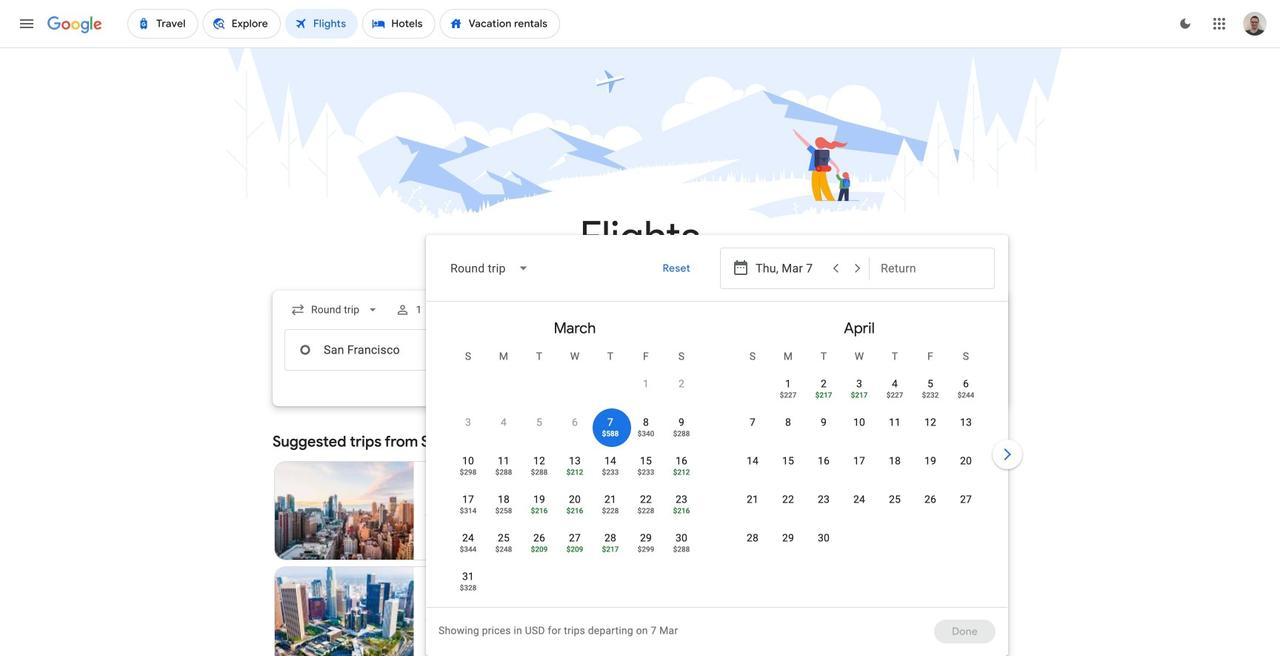 Task type: describe. For each thing, give the bounding box(es) containing it.
wednesday, april 17, 2024 element
[[854, 454, 866, 468]]

row up "wednesday, march 20, 2024" element
[[451, 447, 700, 489]]

, 288 us dollars element for saturday, march 9, 2024 element
[[674, 430, 690, 437]]

, 209 us dollars element for the tuesday, march 26, 2024 element
[[531, 546, 548, 553]]

, 298 us dollars element
[[460, 468, 477, 476]]

thursday, april 4, 2024 element
[[892, 377, 898, 391]]

tuesday, march 12, 2024 element
[[534, 454, 546, 468]]

tuesday, april 9, 2024 element
[[821, 415, 827, 430]]

monday, april 22, 2024 element
[[783, 492, 795, 507]]

, 227 us dollars element for monday, april 1, 2024 element
[[780, 391, 797, 399]]

sunday, march 10, 2024 element
[[462, 454, 474, 468]]

wednesday, april 10, 2024 element
[[854, 415, 866, 430]]

row up wednesday, april 17, 2024 element
[[735, 408, 984, 451]]

2 departure text field from the top
[[756, 330, 858, 370]]

thursday, april 25, 2024 element
[[889, 492, 901, 507]]

swap origin and destination. image
[[488, 341, 506, 359]]

row up wednesday, april 24, 2024 element on the bottom right of the page
[[735, 447, 984, 489]]

, 314 us dollars element
[[460, 507, 477, 514]]

, 212 us dollars element for saturday, march 16, 2024 element on the bottom right
[[674, 468, 690, 476]]

, 216 us dollars element for saturday, march 23, 2024 element
[[674, 507, 690, 514]]

, 233 us dollars element for thursday, march 14, 2024 element at the left of the page
[[602, 468, 619, 476]]

thursday, march 7, 2024, departure date. element
[[608, 415, 614, 430]]

tuesday, march 5, 2024 element
[[537, 415, 543, 430]]

tuesday, april 23, 2024 element
[[818, 492, 830, 507]]

monday, april 15, 2024 element
[[783, 454, 795, 468]]

thursday, april 11, 2024 element
[[889, 415, 901, 430]]

thursday, march 21, 2024 element
[[605, 492, 617, 507]]

friday, march 15, 2024 element
[[640, 454, 652, 468]]

Where from? text field
[[285, 329, 494, 371]]

thursday, march 28, 2024 element
[[605, 531, 617, 546]]

sunday, march 17, 2024 element
[[462, 492, 474, 507]]

thursday, march 14, 2024 element
[[605, 454, 617, 468]]

main menu image
[[18, 15, 36, 33]]

monday, march 25, 2024 element
[[498, 531, 510, 546]]

saturday, march 23, 2024 element
[[676, 492, 688, 507]]

Return text field
[[881, 248, 984, 288]]

, 228 us dollars element for thursday, march 21, 2024 element
[[602, 507, 619, 514]]

wednesday, april 24, 2024 element
[[854, 492, 866, 507]]

row down "wednesday, march 20, 2024" element
[[451, 524, 700, 566]]

wednesday, march 20, 2024 element
[[569, 492, 581, 507]]

friday, march 1, 2024 element
[[643, 377, 649, 391]]



Task type: vqa. For each thing, say whether or not it's contained in the screenshot.
Parking at right top
no



Task type: locate. For each thing, give the bounding box(es) containing it.
1 departure text field from the top
[[756, 248, 824, 288]]

monday, april 1, 2024 element
[[786, 377, 792, 391]]

row up wednesday, april 10, 2024 element
[[771, 364, 984, 412]]

1 horizontal spatial , 212 us dollars element
[[674, 468, 690, 476]]

, 217 us dollars element for thursday, march 28, 2024 element
[[602, 546, 619, 553]]

, 588 us dollars element
[[602, 430, 619, 437]]

1 , 233 us dollars element from the left
[[602, 468, 619, 476]]

187 US dollars text field
[[589, 537, 612, 551]]

, 212 us dollars element
[[567, 468, 584, 476], [674, 468, 690, 476]]

tuesday, april 16, 2024 element
[[818, 454, 830, 468]]

2 , 227 us dollars element from the left
[[887, 391, 904, 399]]

explore destinations image
[[979, 471, 997, 488]]

thursday, april 18, 2024 element
[[889, 454, 901, 468]]

1 row group from the left
[[433, 308, 718, 605]]

1 horizontal spatial , 217 us dollars element
[[816, 391, 833, 399]]

, 288 us dollars element up monday, march 18, 2024 element at the left of the page
[[496, 468, 512, 476]]

saturday, march 2, 2024 element
[[679, 377, 685, 391]]

sunday, march 3, 2024 element
[[465, 415, 471, 430]]

, 209 us dollars element for the "wednesday, march 27, 2024" element
[[567, 546, 584, 553]]

, 216 us dollars element
[[531, 507, 548, 514], [567, 507, 584, 514], [674, 507, 690, 514]]

, 288 us dollars element right , 299 us dollars element
[[674, 546, 690, 553]]

, 209 us dollars element
[[531, 546, 548, 553], [567, 546, 584, 553]]

, 212 us dollars element for "wednesday, march 13, 2024" element
[[567, 468, 584, 476]]

 image
[[476, 503, 479, 518]]

, 228 us dollars element up 'friday, march 29, 2024' element
[[638, 507, 655, 514]]

, 340 us dollars element
[[638, 430, 655, 437]]

0 horizontal spatial , 227 us dollars element
[[780, 391, 797, 399]]

saturday, march 16, 2024 element
[[676, 454, 688, 468]]

friday, march 22, 2024 element
[[640, 492, 652, 507]]

1 vertical spatial departure text field
[[756, 330, 858, 370]]

, 227 us dollars element
[[780, 391, 797, 399], [887, 391, 904, 399]]

0 horizontal spatial , 209 us dollars element
[[531, 546, 548, 553]]

monday, march 11, 2024 element
[[498, 454, 510, 468]]

monday, april 8, 2024 element
[[786, 415, 792, 430]]

2 , 233 us dollars element from the left
[[638, 468, 655, 476]]

, 288 us dollars element for tuesday, march 12, 2024 element at left
[[531, 468, 548, 476]]

wednesday, march 13, 2024 element
[[569, 454, 581, 468]]

1 , 216 us dollars element from the left
[[531, 507, 548, 514]]

, 217 us dollars element up "tuesday, april 9, 2024" "element"
[[816, 391, 833, 399]]

, 233 us dollars element up 'friday, march 22, 2024' element
[[638, 468, 655, 476]]

2 horizontal spatial , 216 us dollars element
[[674, 507, 690, 514]]

1 , 227 us dollars element from the left
[[780, 391, 797, 399]]

, 217 us dollars element up wednesday, april 10, 2024 element
[[851, 391, 868, 399]]

0 horizontal spatial , 228 us dollars element
[[602, 507, 619, 514]]

row group
[[433, 308, 718, 605], [718, 308, 1002, 601]]

Return text field
[[881, 330, 984, 370]]

friday, march 8, 2024 element
[[643, 415, 649, 430]]

, 216 us dollars element for tuesday, march 19, 2024 element
[[531, 507, 548, 514]]

1 horizontal spatial , 209 us dollars element
[[567, 546, 584, 553]]

row
[[629, 364, 700, 412], [771, 364, 984, 412], [451, 408, 700, 451], [735, 408, 984, 451], [451, 447, 700, 489], [735, 447, 984, 489], [451, 486, 700, 528], [735, 486, 984, 528], [451, 524, 700, 566], [735, 524, 842, 566]]

1 , 212 us dollars element from the left
[[567, 468, 584, 476]]

saturday, march 9, 2024 element
[[679, 415, 685, 430]]

3 , 216 us dollars element from the left
[[674, 507, 690, 514]]

wednesday, march 6, 2024 element
[[572, 415, 578, 430]]

, 288 us dollars element for saturday, march 30, 2024 element
[[674, 546, 690, 553]]

monday, march 4, 2024 element
[[501, 415, 507, 430]]

, 217 us dollars element left , 299 us dollars element
[[602, 546, 619, 553]]

wednesday, april 3, 2024 element
[[857, 377, 863, 391]]

1 horizontal spatial , 228 us dollars element
[[638, 507, 655, 514]]

change appearance image
[[1168, 6, 1204, 42]]

tuesday, april 30, 2024 element
[[818, 531, 830, 546]]

Departure text field
[[756, 248, 824, 288], [756, 330, 858, 370]]

 image inside suggested trips from san francisco region
[[476, 503, 479, 518]]

, 233 us dollars element up thursday, march 21, 2024 element
[[602, 468, 619, 476]]

, 227 us dollars element up thursday, april 11, 2024 element
[[887, 391, 904, 399]]

, 212 us dollars element up "wednesday, march 20, 2024" element
[[567, 468, 584, 476]]

tuesday, march 26, 2024 element
[[534, 531, 546, 546]]

0 horizontal spatial , 212 us dollars element
[[567, 468, 584, 476]]

tuesday, march 19, 2024 element
[[534, 492, 546, 507]]

sunday, april 21, 2024 element
[[747, 492, 759, 507]]

tuesday, april 2, 2024 element
[[821, 377, 827, 391]]

friday, march 29, 2024 element
[[640, 531, 652, 546]]

1 horizontal spatial , 227 us dollars element
[[887, 391, 904, 399]]

, 258 us dollars element
[[496, 507, 512, 514]]

, 216 us dollars element up the "wednesday, march 27, 2024" element
[[567, 507, 584, 514]]

, 227 us dollars element up monday, april 8, 2024 element
[[780, 391, 797, 399]]

2 horizontal spatial , 217 us dollars element
[[851, 391, 868, 399]]

suggested trips from san francisco region
[[273, 424, 1008, 656]]

, 344 us dollars element
[[460, 546, 477, 553]]

, 227 us dollars element for thursday, april 4, 2024 element
[[887, 391, 904, 399]]

, 216 us dollars element up the tuesday, march 26, 2024 element
[[531, 507, 548, 514]]

, 288 us dollars element
[[674, 430, 690, 437], [496, 468, 512, 476], [531, 468, 548, 476], [674, 546, 690, 553]]

sunday, march 24, 2024 element
[[462, 531, 474, 546]]

, 288 us dollars element up tuesday, march 19, 2024 element
[[531, 468, 548, 476]]

1 horizontal spatial , 216 us dollars element
[[567, 507, 584, 514]]

grid inside flight search field
[[433, 308, 1002, 616]]

sunday, march 31, 2024 element
[[462, 569, 474, 584]]

row up the "wednesday, march 27, 2024" element
[[451, 486, 700, 528]]

grid
[[433, 308, 1002, 616]]

, 217 us dollars element for wednesday, april 3, 2024 element on the bottom of page
[[851, 391, 868, 399]]

, 288 us dollars element for monday, march 11, 2024 'element'
[[496, 468, 512, 476]]

row down monday, april 22, 2024 element
[[735, 524, 842, 566]]

wednesday, march 27, 2024 element
[[569, 531, 581, 546]]

, 299 us dollars element
[[638, 546, 655, 553]]

None field
[[439, 251, 542, 286], [285, 297, 386, 323], [439, 251, 542, 286], [285, 297, 386, 323]]

, 233 us dollars element for the friday, march 15, 2024 element
[[638, 468, 655, 476]]

cell
[[913, 371, 949, 407], [949, 371, 984, 407], [913, 410, 949, 445], [949, 410, 984, 445], [913, 448, 949, 484], [949, 448, 984, 484], [913, 487, 949, 523], [949, 487, 984, 523]]

sunday, april 28, 2024 element
[[747, 531, 759, 546]]

2 , 216 us dollars element from the left
[[567, 507, 584, 514]]

row down wednesday, april 17, 2024 element
[[735, 486, 984, 528]]

1 , 228 us dollars element from the left
[[602, 507, 619, 514]]

1 horizontal spatial , 233 us dollars element
[[638, 468, 655, 476]]

, 228 us dollars element up thursday, march 28, 2024 element
[[602, 507, 619, 514]]

sunday, april 14, 2024 element
[[747, 454, 759, 468]]

row up saturday, march 9, 2024 element
[[629, 364, 700, 412]]

, 228 us dollars element for 'friday, march 22, 2024' element
[[638, 507, 655, 514]]

, 217 us dollars element
[[816, 391, 833, 399], [851, 391, 868, 399], [602, 546, 619, 553]]

, 212 us dollars element up saturday, march 23, 2024 element
[[674, 468, 690, 476]]

2 , 209 us dollars element from the left
[[567, 546, 584, 553]]

Flight search field
[[261, 235, 1026, 656]]

monday, march 18, 2024 element
[[498, 492, 510, 507]]

1 , 209 us dollars element from the left
[[531, 546, 548, 553]]

0 horizontal spatial , 217 us dollars element
[[602, 546, 619, 553]]

sunday, april 7, 2024 element
[[750, 415, 756, 430]]

, 233 us dollars element
[[602, 468, 619, 476], [638, 468, 655, 476]]

0 vertical spatial departure text field
[[756, 248, 824, 288]]

, 288 us dollars element up saturday, march 16, 2024 element on the bottom right
[[674, 430, 690, 437]]

2 , 212 us dollars element from the left
[[674, 468, 690, 476]]

, 248 us dollars element
[[496, 546, 512, 553]]

2 row group from the left
[[718, 308, 1002, 601]]

, 209 us dollars element left 187 us dollars text box at the left bottom
[[567, 546, 584, 553]]

, 217 us dollars element for "tuesday, april 2, 2024" element on the bottom of page
[[816, 391, 833, 399]]

monday, april 29, 2024 element
[[783, 531, 795, 546]]

, 228 us dollars element
[[602, 507, 619, 514], [638, 507, 655, 514]]

, 209 us dollars element right , 248 us dollars element
[[531, 546, 548, 553]]

0 horizontal spatial , 233 us dollars element
[[602, 468, 619, 476]]

saturday, march 30, 2024 element
[[676, 531, 688, 546]]

, 216 us dollars element for "wednesday, march 20, 2024" element
[[567, 507, 584, 514]]

, 216 us dollars element up saturday, march 30, 2024 element
[[674, 507, 690, 514]]

, 328 us dollars element
[[460, 584, 477, 592]]

0 horizontal spatial , 216 us dollars element
[[531, 507, 548, 514]]

2 , 228 us dollars element from the left
[[638, 507, 655, 514]]

row up "wednesday, march 13, 2024" element
[[451, 408, 700, 451]]



